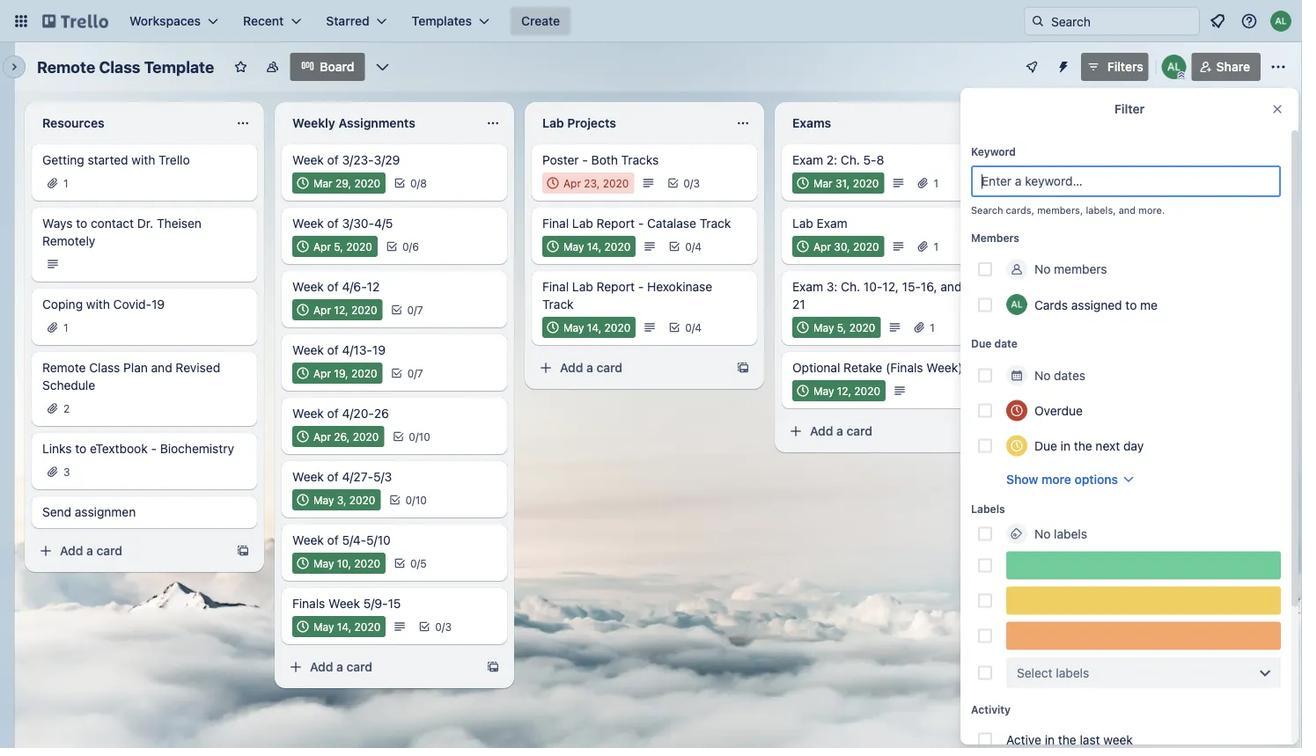 Task type: describe. For each thing, give the bounding box(es) containing it.
this member is an admin of this board. image
[[1178, 71, 1186, 79]]

dr.
[[137, 216, 153, 231]]

no for no dates
[[1035, 368, 1051, 383]]

activity
[[971, 704, 1011, 716]]

day
[[1124, 439, 1144, 453]]

select
[[1017, 666, 1053, 680]]

3/23-
[[342, 153, 374, 167]]

track for final lab report - hexokinase track
[[542, 297, 574, 312]]

- for catalase
[[638, 216, 644, 231]]

exam for 2:
[[793, 153, 823, 167]]

29,
[[336, 177, 351, 189]]

2020 for final lab report - hexokinase track
[[605, 321, 631, 334]]

a for with
[[86, 544, 93, 558]]

may for week of 4/27-5/3
[[314, 494, 334, 506]]

0 down week of 3/23-3/29 'link'
[[410, 177, 417, 189]]

board
[[320, 59, 354, 74]]

/ down catalase
[[692, 240, 695, 253]]

apr for week of 4/13-19
[[314, 367, 331, 380]]

15-
[[902, 280, 921, 294]]

2020 for week of 4/27-5/3
[[349, 494, 376, 506]]

ways to contact dr. theisen remotely link
[[42, 215, 247, 250]]

active
[[1007, 733, 1042, 747]]

workspace visible image
[[265, 60, 279, 74]]

search
[[971, 205, 1003, 216]]

may for week of 5/4-5/10
[[314, 557, 334, 570]]

color: orange, title: none element
[[1007, 622, 1281, 650]]

/ down finals week 5/9-15 link
[[442, 621, 445, 633]]

May 12, 2020 checkbox
[[793, 380, 886, 402]]

exams
[[793, 116, 831, 130]]

resources
[[42, 116, 104, 130]]

track for final lab report - catalase track
[[700, 216, 731, 231]]

share
[[1217, 59, 1251, 74]]

0 down catalase
[[685, 240, 692, 253]]

week for week of 3/30-4/5
[[292, 216, 324, 231]]

customize views image
[[374, 58, 391, 76]]

week of 4/6-12
[[292, 280, 380, 294]]

1 vertical spatial with
[[86, 297, 110, 312]]

final lab report - hexokinase track
[[542, 280, 713, 312]]

of for 3/30-
[[327, 216, 339, 231]]

send assignmen link
[[42, 504, 247, 521]]

no members
[[1035, 262, 1108, 277]]

0 / 4 for catalase
[[685, 240, 702, 253]]

date
[[995, 338, 1018, 350]]

create button
[[511, 7, 571, 35]]

21
[[793, 297, 806, 312]]

cards,
[[1006, 205, 1035, 216]]

ch. for 5-
[[841, 153, 860, 167]]

cards assigned to me
[[1035, 297, 1158, 312]]

2 horizontal spatial and
[[1119, 205, 1136, 216]]

1 for exam 2: ch. 5-8
[[934, 177, 939, 189]]

apr 23, 2020
[[564, 177, 629, 189]]

16,
[[921, 280, 938, 294]]

/ down week of 3/30-4/5 link
[[409, 240, 412, 253]]

2:
[[827, 153, 838, 167]]

week of 4/13-19
[[292, 343, 386, 358]]

week left 5/9-
[[329, 597, 360, 611]]

hexokinase
[[647, 280, 713, 294]]

1 vertical spatial 3
[[63, 466, 70, 478]]

12
[[367, 280, 380, 294]]

/ up catalase
[[690, 177, 694, 189]]

12, for optional retake (finals week)
[[837, 385, 852, 397]]

week of 4/20-26
[[292, 406, 389, 421]]

week)
[[927, 361, 963, 375]]

the for next
[[1074, 439, 1093, 453]]

poster - both tracks link
[[542, 151, 747, 169]]

0 down week of 4/20-26 link
[[409, 431, 416, 443]]

send assignmen
[[42, 505, 136, 520]]

Resources text field
[[32, 109, 225, 137]]

2020 for week of 4/13-19
[[351, 367, 377, 380]]

card for report
[[597, 361, 623, 375]]

list
[[1132, 114, 1149, 129]]

color: green, title: none element
[[1007, 552, 1281, 580]]

4 for catalase
[[695, 240, 702, 253]]

no for no labels
[[1035, 527, 1051, 541]]

may 14, 2020 checkbox for week
[[292, 616, 386, 638]]

board link
[[290, 53, 365, 81]]

lab up apr 30, 2020 option
[[793, 216, 814, 231]]

apr for week of 4/20-26
[[314, 431, 331, 443]]

2 vertical spatial 14,
[[337, 621, 352, 633]]

share button
[[1192, 53, 1261, 81]]

Enter a keyword… text field
[[971, 166, 1281, 197]]

add a card for of
[[310, 660, 373, 675]]

the for last
[[1058, 733, 1077, 747]]

open information menu image
[[1241, 12, 1258, 30]]

show menu image
[[1270, 58, 1288, 76]]

create from template… image for coping with covid-19
[[236, 544, 250, 558]]

/ down "week of 4/6-12" link
[[414, 304, 417, 316]]

covid-
[[113, 297, 152, 312]]

0 / 10 for 5/3
[[405, 494, 427, 506]]

may 10, 2020
[[314, 557, 380, 570]]

another
[[1083, 114, 1128, 129]]

final lab report - catalase track
[[542, 216, 731, 231]]

filters button
[[1081, 53, 1149, 81]]

theisen
[[157, 216, 202, 231]]

12, for week of 4/6-12
[[334, 304, 348, 316]]

0 down finals week 5/9-15 link
[[435, 621, 442, 633]]

assignments
[[339, 116, 415, 130]]

remotely
[[42, 234, 95, 248]]

last
[[1080, 733, 1100, 747]]

keyword
[[971, 145, 1016, 158]]

Apr 12, 2020 checkbox
[[292, 299, 383, 321]]

add a card for 3:
[[810, 424, 873, 439]]

overdue
[[1035, 403, 1083, 418]]

1 vertical spatial exam
[[817, 216, 848, 231]]

may for exam 3: ch. 10-12, 15-16, and 18- 21
[[814, 321, 834, 334]]

May 3, 2020 checkbox
[[292, 490, 381, 511]]

a for lab
[[587, 361, 593, 375]]

3/29
[[374, 153, 400, 167]]

in for active
[[1045, 733, 1055, 747]]

May 5, 2020 checkbox
[[793, 317, 881, 338]]

members
[[971, 232, 1020, 244]]

of for 4/6-
[[327, 280, 339, 294]]

mar 29, 2020
[[314, 177, 380, 189]]

0 / 5
[[410, 557, 427, 570]]

to for links to etextbook - biochemistry
[[75, 442, 87, 456]]

0 down hexokinase
[[685, 321, 692, 334]]

/ down week of 5/4-5/10 link
[[417, 557, 420, 570]]

in for due
[[1061, 439, 1071, 453]]

/ down week of 3/23-3/29 'link'
[[417, 177, 420, 189]]

1 down coping
[[63, 321, 68, 334]]

a for of
[[337, 660, 343, 675]]

may for final lab report - hexokinase track
[[564, 321, 584, 334]]

search cards, members, labels, and more.
[[971, 205, 1165, 216]]

coping
[[42, 297, 83, 312]]

May 10, 2020 checkbox
[[292, 553, 386, 574]]

lab down apr 23, 2020 "option"
[[572, 216, 593, 231]]

4/5
[[374, 216, 393, 231]]

2020 for week of 4/20-26
[[353, 431, 379, 443]]

week of 4/27-5/3 link
[[292, 469, 497, 486]]

1 down the getting
[[63, 177, 68, 189]]

add a card button for 12
[[282, 653, 479, 682]]

/ down week of 4/13-19 link
[[414, 367, 417, 380]]

5
[[420, 557, 427, 570]]

0 / 8
[[410, 177, 427, 189]]

add another list
[[1057, 114, 1149, 129]]

12, inside exam 3: ch. 10-12, 15-16, and 18- 21
[[883, 280, 899, 294]]

0 down week of 4/13-19 link
[[407, 367, 414, 380]]

ch. for 10-
[[841, 280, 861, 294]]

2020 for week of 3/30-4/5
[[346, 240, 372, 253]]

5/4-
[[342, 533, 366, 548]]

and inside remote class plan and revised schedule
[[151, 361, 172, 375]]

2 vertical spatial may 14, 2020
[[314, 621, 381, 633]]

add a card button for -
[[532, 354, 729, 382]]

more
[[1042, 472, 1072, 487]]

week of 3/30-4/5 link
[[292, 215, 497, 232]]

26,
[[334, 431, 350, 443]]

coping with covid-19 link
[[42, 296, 247, 314]]

23,
[[584, 177, 600, 189]]

week for week of 3/23-3/29
[[292, 153, 324, 167]]

report for catalase
[[597, 216, 635, 231]]

7 for 12
[[417, 304, 423, 316]]

add inside button
[[1057, 114, 1080, 129]]

members
[[1054, 262, 1108, 277]]

due for due date
[[971, 338, 992, 350]]

may 5, 2020
[[814, 321, 876, 334]]

card for 4/6-
[[347, 660, 373, 675]]

2020 for poster - both tracks
[[603, 177, 629, 189]]

class for template
[[99, 57, 140, 76]]

remote for remote class template
[[37, 57, 95, 76]]

5-
[[864, 153, 877, 167]]

finals week 5/9-15
[[292, 597, 401, 611]]

create from template… image for final lab report - hexokinase track
[[736, 361, 750, 375]]

may 14, 2020 for hexokinase
[[564, 321, 631, 334]]

show more options button
[[1007, 471, 1136, 488]]

0 horizontal spatial 8
[[420, 177, 427, 189]]

class for plan
[[89, 361, 120, 375]]

apr for lab exam
[[814, 240, 831, 253]]

of for 3/23-
[[327, 153, 339, 167]]

retake
[[844, 361, 883, 375]]

7 for 19
[[417, 367, 423, 380]]

week of 4/6-12 link
[[292, 278, 497, 296]]

5, for ch.
[[837, 321, 847, 334]]

apr 12, 2020
[[314, 304, 377, 316]]

may 3, 2020
[[314, 494, 376, 506]]

Apr 30, 2020 checkbox
[[793, 236, 885, 257]]

Exams text field
[[782, 109, 976, 137]]

apr 19, 2020
[[314, 367, 377, 380]]

week for week of 4/13-19
[[292, 343, 324, 358]]

labels,
[[1086, 205, 1116, 216]]

filter
[[1115, 102, 1145, 116]]

template
[[144, 57, 214, 76]]

0 left 5
[[410, 557, 417, 570]]

May 14, 2020 checkbox
[[542, 317, 636, 338]]

starred button
[[316, 7, 398, 35]]

- for hexokinase
[[638, 280, 644, 294]]

week of 3/30-4/5
[[292, 216, 393, 231]]

final lab report - hexokinase track link
[[542, 278, 747, 314]]

Search field
[[1045, 8, 1199, 34]]

week of 3/23-3/29 link
[[292, 151, 497, 169]]

a for 3:
[[837, 424, 844, 439]]

to for ways to contact dr. theisen remotely
[[76, 216, 87, 231]]

back to home image
[[42, 7, 108, 35]]

add a card button for 10-
[[782, 417, 979, 446]]

create
[[521, 14, 560, 28]]

of for 4/27-
[[327, 470, 339, 484]]



Task type: vqa. For each thing, say whether or not it's contained in the screenshot.


Task type: locate. For each thing, give the bounding box(es) containing it.
0 / 4 for hexokinase
[[685, 321, 702, 334]]

due
[[971, 338, 992, 350], [1035, 439, 1058, 453]]

3 down finals week 5/9-15 link
[[445, 621, 452, 633]]

to left 'me'
[[1126, 297, 1137, 312]]

10 down week of 4/20-26 link
[[419, 431, 430, 443]]

1 vertical spatial 0 / 10
[[405, 494, 427, 506]]

week for week of 4/20-26
[[292, 406, 324, 421]]

2020 up retake
[[850, 321, 876, 334]]

0 vertical spatial due
[[971, 338, 992, 350]]

0 horizontal spatial and
[[151, 361, 172, 375]]

0 horizontal spatial may 14, 2020 checkbox
[[292, 616, 386, 638]]

0 / 4 down catalase
[[685, 240, 702, 253]]

5 of from the top
[[327, 406, 339, 421]]

add a card down may 12, 2020 checkbox
[[810, 424, 873, 439]]

final inside final lab report - hexokinase track
[[542, 280, 569, 294]]

no left dates
[[1035, 368, 1051, 383]]

mar left 31,
[[814, 177, 833, 189]]

class
[[99, 57, 140, 76], [89, 361, 120, 375]]

with
[[132, 153, 155, 167], [86, 297, 110, 312]]

may 14, 2020 checkbox for lab
[[542, 236, 636, 257]]

of inside week of 4/13-19 link
[[327, 343, 339, 358]]

may for optional retake (finals week)
[[814, 385, 834, 397]]

to right links
[[75, 442, 87, 456]]

create from template… image for exam 3: ch. 10-12, 15-16, and 18- 21
[[986, 424, 1000, 439]]

1 vertical spatial in
[[1045, 733, 1055, 747]]

star or unstar board image
[[234, 60, 248, 74]]

0 horizontal spatial in
[[1045, 733, 1055, 747]]

0 vertical spatial 4
[[695, 240, 702, 253]]

1 vertical spatial apple lee (applelee29) image
[[1162, 55, 1187, 79]]

card down assignmen
[[96, 544, 122, 558]]

labels
[[1054, 527, 1088, 541], [1056, 666, 1090, 680]]

weekly assignments
[[292, 116, 415, 130]]

trello
[[159, 153, 190, 167]]

0 vertical spatial apple lee (applelee29) image
[[1271, 11, 1292, 32]]

19 for 4/13-
[[372, 343, 386, 358]]

1 up the 16,
[[934, 240, 939, 253]]

2020 inside "option"
[[351, 304, 377, 316]]

apr inside checkbox
[[314, 367, 331, 380]]

of up "mar 29, 2020" checkbox
[[327, 153, 339, 167]]

of for 4/13-
[[327, 343, 339, 358]]

add a card for lab
[[560, 361, 623, 375]]

-
[[582, 153, 588, 167], [638, 216, 644, 231], [638, 280, 644, 294], [151, 442, 157, 456]]

0 vertical spatial and
[[1119, 205, 1136, 216]]

poster - both tracks
[[542, 153, 659, 167]]

14, for catalase
[[587, 240, 602, 253]]

add a card button down 5/9-
[[282, 653, 479, 682]]

0 horizontal spatial 3
[[63, 466, 70, 478]]

2020 down 5/9-
[[355, 621, 381, 633]]

due date
[[971, 338, 1018, 350]]

ch.
[[841, 153, 860, 167], [841, 280, 861, 294]]

14, inside may 14, 2020 checkbox
[[587, 321, 602, 334]]

8 down week of 3/23-3/29 'link'
[[420, 177, 427, 189]]

2020 inside checkbox
[[351, 367, 377, 380]]

a
[[587, 361, 593, 375], [837, 424, 844, 439], [86, 544, 93, 558], [337, 660, 343, 675]]

report for hexokinase
[[597, 280, 635, 294]]

exam for 3:
[[793, 280, 823, 294]]

with left 'covid-'
[[86, 297, 110, 312]]

may 14, 2020 checkbox down finals week 5/9-15
[[292, 616, 386, 638]]

report
[[597, 216, 635, 231], [597, 280, 635, 294]]

1 vertical spatial labels
[[1056, 666, 1090, 680]]

- for biochemistry
[[151, 442, 157, 456]]

cards
[[1035, 297, 1068, 312]]

2 horizontal spatial apple lee (applelee29) image
[[1271, 11, 1292, 32]]

1 horizontal spatial mar
[[814, 177, 833, 189]]

1 vertical spatial 0 / 4
[[685, 321, 702, 334]]

Apr 19, 2020 checkbox
[[292, 363, 383, 384]]

remote for remote class plan and revised schedule
[[42, 361, 86, 375]]

add another list button
[[1025, 102, 1265, 141]]

Apr 23, 2020 checkbox
[[542, 173, 634, 194]]

add a card down finals week 5/9-15
[[310, 660, 373, 675]]

0 vertical spatial 10
[[419, 431, 430, 443]]

/ down week of 4/27-5/3 link at the left bottom of the page
[[412, 494, 415, 506]]

add
[[1057, 114, 1080, 129], [560, 361, 583, 375], [810, 424, 834, 439], [60, 544, 83, 558], [310, 660, 333, 675]]

may inside option
[[314, 557, 334, 570]]

1 vertical spatial 4
[[695, 321, 702, 334]]

10 for 26
[[419, 431, 430, 443]]

0 vertical spatial 0 / 4
[[685, 240, 702, 253]]

7 down week of 4/13-19 link
[[417, 367, 423, 380]]

week of 5/4-5/10
[[292, 533, 391, 548]]

final lab report - catalase track link
[[542, 215, 747, 232]]

2 report from the top
[[597, 280, 635, 294]]

15
[[388, 597, 401, 611]]

may 14, 2020 for catalase
[[564, 240, 631, 253]]

2020 for finals week 5/9-15
[[355, 621, 381, 633]]

1 no from the top
[[1035, 262, 1051, 277]]

14, for hexokinase
[[587, 321, 602, 334]]

1 vertical spatial 7
[[417, 367, 423, 380]]

report down apr 23, 2020
[[597, 216, 635, 231]]

2 4 from the top
[[695, 321, 702, 334]]

automation image
[[1050, 53, 1074, 77]]

1 vertical spatial 0 / 7
[[407, 367, 423, 380]]

final for final lab report - catalase track
[[542, 216, 569, 231]]

1 horizontal spatial 8
[[877, 153, 885, 167]]

2020
[[354, 177, 380, 189], [603, 177, 629, 189], [853, 177, 879, 189], [346, 240, 372, 253], [605, 240, 631, 253], [853, 240, 879, 253], [351, 304, 377, 316], [605, 321, 631, 334], [850, 321, 876, 334], [351, 367, 377, 380], [855, 385, 881, 397], [353, 431, 379, 443], [349, 494, 376, 506], [354, 557, 380, 570], [355, 621, 381, 633]]

week up apr 19, 2020 checkbox
[[292, 343, 324, 358]]

0 vertical spatial labels
[[1054, 527, 1088, 541]]

2 0 / 7 from the top
[[407, 367, 423, 380]]

card for covid-
[[96, 544, 122, 558]]

ch. right 2:
[[841, 153, 860, 167]]

0 vertical spatial 8
[[877, 153, 885, 167]]

0 up catalase
[[684, 177, 690, 189]]

remote inside remote class template text field
[[37, 57, 95, 76]]

card down finals week 5/9-15
[[347, 660, 373, 675]]

1 horizontal spatial due
[[1035, 439, 1058, 453]]

labels
[[971, 503, 1005, 516]]

final down apr 23, 2020 "option"
[[542, 216, 569, 231]]

1 vertical spatial remote
[[42, 361, 86, 375]]

2 vertical spatial apple lee (applelee29) image
[[1007, 294, 1028, 315]]

no dates
[[1035, 368, 1086, 383]]

3 for finals week 5/9-15
[[445, 621, 452, 633]]

week of 3/23-3/29
[[292, 153, 400, 167]]

1 vertical spatial may 14, 2020 checkbox
[[292, 616, 386, 638]]

- left catalase
[[638, 216, 644, 231]]

1 7 from the top
[[417, 304, 423, 316]]

1 vertical spatial track
[[542, 297, 574, 312]]

4 down hexokinase
[[695, 321, 702, 334]]

1 vertical spatial 10
[[415, 494, 427, 506]]

4 of from the top
[[327, 343, 339, 358]]

may 14, 2020 checkbox down final lab report - catalase track
[[542, 236, 636, 257]]

0 horizontal spatial 5,
[[334, 240, 343, 253]]

report inside final lab report - hexokinase track
[[597, 280, 635, 294]]

2020 inside option
[[354, 557, 380, 570]]

final for final lab report - hexokinase track
[[542, 280, 569, 294]]

revised
[[176, 361, 220, 375]]

Weekly Assignments text field
[[282, 109, 476, 137]]

3 of from the top
[[327, 280, 339, 294]]

- left 'both'
[[582, 153, 588, 167]]

may 14, 2020 down final lab report - hexokinase track
[[564, 321, 631, 334]]

1 final from the top
[[542, 216, 569, 231]]

1 mar from the left
[[314, 177, 333, 189]]

week up apr 26, 2020 option
[[292, 406, 324, 421]]

1 vertical spatial 5,
[[837, 321, 847, 334]]

2020 for optional retake (finals week)
[[855, 385, 881, 397]]

0 vertical spatial may 14, 2020
[[564, 240, 631, 253]]

2020 right the 3,
[[349, 494, 376, 506]]

me
[[1141, 297, 1158, 312]]

card
[[597, 361, 623, 375], [847, 424, 873, 439], [96, 544, 122, 558], [347, 660, 373, 675]]

templates button
[[401, 7, 500, 35]]

0 vertical spatial 12,
[[883, 280, 899, 294]]

0 vertical spatial may 14, 2020 checkbox
[[542, 236, 636, 257]]

lab inside final lab report - hexokinase track
[[572, 280, 593, 294]]

0 / 10 for 26
[[409, 431, 430, 443]]

0 left 6
[[402, 240, 409, 253]]

add down may 12, 2020 checkbox
[[810, 424, 834, 439]]

apr inside "option"
[[564, 177, 581, 189]]

catalase
[[647, 216, 697, 231]]

0 vertical spatial track
[[700, 216, 731, 231]]

2 horizontal spatial 3
[[694, 177, 700, 189]]

0 vertical spatial in
[[1061, 439, 1071, 453]]

mar for week
[[314, 177, 333, 189]]

2 vertical spatial 12,
[[837, 385, 852, 397]]

0 vertical spatial no
[[1035, 262, 1051, 277]]

0 / 4 down hexokinase
[[685, 321, 702, 334]]

2020 down final lab report - catalase track
[[605, 240, 631, 253]]

/ down week of 4/20-26 link
[[416, 431, 419, 443]]

apr for poster - both tracks
[[564, 177, 581, 189]]

0 horizontal spatial 0 / 3
[[435, 621, 452, 633]]

add left another
[[1057, 114, 1080, 129]]

filters
[[1108, 59, 1144, 74]]

- inside final lab report - hexokinase track
[[638, 280, 644, 294]]

due for due in the next day
[[1035, 439, 1058, 453]]

finals
[[292, 597, 325, 611]]

12, inside checkbox
[[837, 385, 852, 397]]

track up may 14, 2020 checkbox
[[542, 297, 574, 312]]

Apr 5, 2020 checkbox
[[292, 236, 378, 257]]

add a card button for 19
[[32, 537, 229, 565]]

14, down finals week 5/9-15
[[337, 621, 352, 633]]

2020 for final lab report - catalase track
[[605, 240, 631, 253]]

2 vertical spatial 3
[[445, 621, 452, 633]]

0 vertical spatial 5,
[[334, 240, 343, 253]]

2020 for exam 2: ch. 5-8
[[853, 177, 879, 189]]

apr 5, 2020
[[314, 240, 372, 253]]

remote class template
[[37, 57, 214, 76]]

exam 3: ch. 10-12, 15-16, and 18- 21 link
[[793, 278, 997, 314]]

may 14, 2020 inside checkbox
[[564, 321, 631, 334]]

show more options
[[1007, 472, 1118, 487]]

0 vertical spatial to
[[76, 216, 87, 231]]

0 / 7 down "week of 4/6-12" link
[[407, 304, 423, 316]]

Mar 29, 2020 checkbox
[[292, 173, 386, 194]]

both
[[592, 153, 618, 167]]

1 horizontal spatial in
[[1061, 439, 1071, 453]]

0 vertical spatial 19
[[152, 297, 165, 312]]

week up may 10, 2020 option
[[292, 533, 324, 548]]

1 vertical spatial the
[[1058, 733, 1077, 747]]

labels for select labels
[[1056, 666, 1090, 680]]

0 vertical spatial the
[[1074, 439, 1093, 453]]

1 horizontal spatial and
[[941, 280, 962, 294]]

of up may 3, 2020 checkbox
[[327, 470, 339, 484]]

next
[[1096, 439, 1120, 453]]

7 down "week of 4/6-12" link
[[417, 304, 423, 316]]

1
[[63, 177, 68, 189], [934, 177, 939, 189], [934, 240, 939, 253], [63, 321, 68, 334], [930, 321, 935, 334]]

of inside week of 4/20-26 link
[[327, 406, 339, 421]]

apr left 30, on the right top of page
[[814, 240, 831, 253]]

optional
[[793, 361, 841, 375]]

of left 5/4-
[[327, 533, 339, 548]]

a down finals week 5/9-15
[[337, 660, 343, 675]]

3 up catalase
[[694, 177, 700, 189]]

apr inside checkbox
[[314, 240, 331, 253]]

apr left the 26,
[[314, 431, 331, 443]]

apple lee (applelee29) image
[[1271, 11, 1292, 32], [1162, 55, 1187, 79], [1007, 294, 1028, 315]]

1 for lab exam
[[934, 240, 939, 253]]

0 vertical spatial 3
[[694, 177, 700, 189]]

1 vertical spatial may 14, 2020
[[564, 321, 631, 334]]

power ups image
[[1025, 60, 1039, 74]]

add a card button down may 14, 2020 checkbox
[[532, 354, 729, 382]]

0 / 10
[[409, 431, 430, 443], [405, 494, 427, 506]]

of inside week of 3/30-4/5 link
[[327, 216, 339, 231]]

5, for 3/30-
[[334, 240, 343, 253]]

0 / 7 for 12
[[407, 304, 423, 316]]

add down may 14, 2020 checkbox
[[560, 361, 583, 375]]

remote class plan and revised schedule
[[42, 361, 220, 393]]

1 vertical spatial ch.
[[841, 280, 861, 294]]

- inside final lab report - catalase track link
[[638, 216, 644, 231]]

2 vertical spatial no
[[1035, 527, 1051, 541]]

2 of from the top
[[327, 216, 339, 231]]

final
[[542, 216, 569, 231], [542, 280, 569, 294]]

add a card for with
[[60, 544, 122, 558]]

1 horizontal spatial track
[[700, 216, 731, 231]]

of for 4/20-
[[327, 406, 339, 421]]

30,
[[834, 240, 850, 253]]

6
[[412, 240, 419, 253]]

week inside 'link'
[[292, 153, 324, 167]]

add a card
[[560, 361, 623, 375], [810, 424, 873, 439], [60, 544, 122, 558], [310, 660, 373, 675]]

2 final from the top
[[542, 280, 569, 294]]

1 0 / 7 from the top
[[407, 304, 423, 316]]

0 / 3 for tracks
[[684, 177, 700, 189]]

1 vertical spatial due
[[1035, 439, 1058, 453]]

create from template… image
[[736, 361, 750, 375], [986, 424, 1000, 439], [236, 544, 250, 558], [486, 661, 500, 675]]

2 no from the top
[[1035, 368, 1051, 383]]

1 vertical spatial report
[[597, 280, 635, 294]]

lab exam link
[[793, 215, 997, 232]]

0 horizontal spatial 19
[[152, 297, 165, 312]]

0 vertical spatial 0 / 3
[[684, 177, 700, 189]]

week for week of 4/27-5/3
[[292, 470, 324, 484]]

track right catalase
[[700, 216, 731, 231]]

apple lee (applelee29) image right filters
[[1162, 55, 1187, 79]]

2 mar from the left
[[814, 177, 833, 189]]

2020 right 30, on the right top of page
[[853, 240, 879, 253]]

10-
[[864, 280, 883, 294]]

of up apr 19, 2020 checkbox
[[327, 343, 339, 358]]

card for ch.
[[847, 424, 873, 439]]

getting started with trello
[[42, 153, 190, 167]]

apple lee (applelee29) image right open information menu image
[[1271, 11, 1292, 32]]

with left "trello"
[[132, 153, 155, 167]]

lab inside text field
[[542, 116, 564, 130]]

/ down hexokinase
[[692, 321, 695, 334]]

exam inside exam 3: ch. 10-12, 15-16, and 18- 21
[[793, 280, 823, 294]]

primary element
[[0, 0, 1303, 42]]

3 down links
[[63, 466, 70, 478]]

12, left 15-
[[883, 280, 899, 294]]

1 0 / 4 from the top
[[685, 240, 702, 253]]

lab up may 14, 2020 checkbox
[[572, 280, 593, 294]]

1 horizontal spatial 0 / 3
[[684, 177, 700, 189]]

etextbook
[[90, 442, 148, 456]]

getting
[[42, 153, 84, 167]]

of up apr 5, 2020 checkbox
[[327, 216, 339, 231]]

10 down week of 4/27-5/3 link at the left bottom of the page
[[415, 494, 427, 506]]

1 horizontal spatial 12,
[[837, 385, 852, 397]]

Board name text field
[[28, 53, 223, 81]]

/
[[417, 177, 420, 189], [690, 177, 694, 189], [409, 240, 412, 253], [692, 240, 695, 253], [414, 304, 417, 316], [692, 321, 695, 334], [414, 367, 417, 380], [416, 431, 419, 443], [412, 494, 415, 506], [417, 557, 420, 570], [442, 621, 445, 633]]

2020 for exam 3: ch. 10-12, 15-16, and 18- 21
[[850, 321, 876, 334]]

2 vertical spatial to
[[75, 442, 87, 456]]

0 / 3 up catalase
[[684, 177, 700, 189]]

apr for week of 3/30-4/5
[[314, 240, 331, 253]]

4/27-
[[342, 470, 373, 484]]

may 14, 2020 down finals week 5/9-15
[[314, 621, 381, 633]]

12, down retake
[[837, 385, 852, 397]]

10 for 5/3
[[415, 494, 427, 506]]

may down finals at the left bottom of page
[[314, 621, 334, 633]]

apple lee (applelee29) image left cards
[[1007, 294, 1028, 315]]

1 vertical spatial 14,
[[587, 321, 602, 334]]

10
[[419, 431, 430, 443], [415, 494, 427, 506]]

0 notifications image
[[1207, 11, 1229, 32]]

- inside poster - both tracks link
[[582, 153, 588, 167]]

0 / 3 for 15
[[435, 621, 452, 633]]

0 horizontal spatial with
[[86, 297, 110, 312]]

of inside week of 3/23-3/29 'link'
[[327, 153, 339, 167]]

members,
[[1038, 205, 1083, 216]]

1 horizontal spatial may 14, 2020 checkbox
[[542, 236, 636, 257]]

finals week 5/9-15 link
[[292, 595, 497, 613]]

remote inside remote class plan and revised schedule
[[42, 361, 86, 375]]

0 vertical spatial class
[[99, 57, 140, 76]]

track inside final lab report - hexokinase track
[[542, 297, 574, 312]]

0 vertical spatial 7
[[417, 304, 423, 316]]

2 0 / 4 from the top
[[685, 321, 702, 334]]

3 for poster - both tracks
[[694, 177, 700, 189]]

contact
[[91, 216, 134, 231]]

ch. inside 'exam 2: ch. 5-8' link
[[841, 153, 860, 167]]

0 vertical spatial with
[[132, 153, 155, 167]]

1 4 from the top
[[695, 240, 702, 253]]

and left more.
[[1119, 205, 1136, 216]]

19 down ways to contact dr. theisen remotely link
[[152, 297, 165, 312]]

color: yellow, title: none element
[[1007, 587, 1281, 615]]

due up more on the right of the page
[[1035, 439, 1058, 453]]

class inside remote class plan and revised schedule
[[89, 361, 120, 375]]

add a card down may 14, 2020 checkbox
[[560, 361, 623, 375]]

biochemistry
[[160, 442, 234, 456]]

2020 for week of 4/6-12
[[351, 304, 377, 316]]

0 / 10 down week of 4/27-5/3 link at the left bottom of the page
[[405, 494, 427, 506]]

week
[[292, 153, 324, 167], [292, 216, 324, 231], [292, 280, 324, 294], [292, 343, 324, 358], [292, 406, 324, 421], [292, 470, 324, 484], [292, 533, 324, 548], [329, 597, 360, 611]]

mar for exam
[[814, 177, 833, 189]]

and inside exam 3: ch. 10-12, 15-16, and 18- 21
[[941, 280, 962, 294]]

Lab Projects text field
[[532, 109, 726, 137]]

May 14, 2020 checkbox
[[542, 236, 636, 257], [292, 616, 386, 638]]

1 vertical spatial 0 / 3
[[435, 621, 452, 633]]

0 vertical spatial ch.
[[841, 153, 860, 167]]

week of 4/20-26 link
[[292, 405, 497, 423]]

Apr 26, 2020 checkbox
[[292, 426, 384, 447]]

1 vertical spatial and
[[941, 280, 962, 294]]

may down optional
[[814, 385, 834, 397]]

week for week of 5/4-5/10
[[292, 533, 324, 548]]

12, inside "option"
[[334, 304, 348, 316]]

0 horizontal spatial track
[[542, 297, 574, 312]]

ways to contact dr. theisen remotely
[[42, 216, 202, 248]]

4/6-
[[342, 280, 367, 294]]

week down 'weekly'
[[292, 153, 324, 167]]

of left 4/6-
[[327, 280, 339, 294]]

1 vertical spatial class
[[89, 361, 120, 375]]

apr down week of 4/6-12
[[314, 304, 331, 316]]

5, down 3:
[[837, 321, 847, 334]]

of inside week of 5/4-5/10 link
[[327, 533, 339, 548]]

2020 right 23,
[[603, 177, 629, 189]]

close popover image
[[1271, 102, 1285, 116]]

1 of from the top
[[327, 153, 339, 167]]

0 vertical spatial 0 / 10
[[409, 431, 430, 443]]

- inside the links to etextbook - biochemistry link
[[151, 442, 157, 456]]

0 / 3 down finals week 5/9-15 link
[[435, 621, 452, 633]]

and right plan
[[151, 361, 172, 375]]

Mar 31, 2020 checkbox
[[793, 173, 885, 194]]

0 horizontal spatial 12,
[[334, 304, 348, 316]]

1 vertical spatial final
[[542, 280, 569, 294]]

ch. inside exam 3: ch. 10-12, 15-16, and 18- 21
[[841, 280, 861, 294]]

1 vertical spatial no
[[1035, 368, 1051, 383]]

4/13-
[[342, 343, 372, 358]]

lab projects
[[542, 116, 616, 130]]

card down may 14, 2020 checkbox
[[597, 361, 623, 375]]

week for week of 4/6-12
[[292, 280, 324, 294]]

of inside "week of 4/6-12" link
[[327, 280, 339, 294]]

may for final lab report - catalase track
[[564, 240, 584, 253]]

1 horizontal spatial 3
[[445, 621, 452, 633]]

14, down final lab report - hexokinase track
[[587, 321, 602, 334]]

in
[[1061, 439, 1071, 453], [1045, 733, 1055, 747]]

search image
[[1031, 14, 1045, 28]]

2 vertical spatial exam
[[793, 280, 823, 294]]

0 horizontal spatial due
[[971, 338, 992, 350]]

may left the 3,
[[314, 494, 334, 506]]

labels for no labels
[[1054, 527, 1088, 541]]

mar left 29,
[[314, 177, 333, 189]]

2020 inside "option"
[[603, 177, 629, 189]]

mar
[[314, 177, 333, 189], [814, 177, 833, 189]]

0 vertical spatial report
[[597, 216, 635, 231]]

week
[[1104, 733, 1133, 747]]

6 of from the top
[[327, 470, 339, 484]]

add a card button
[[532, 354, 729, 382], [782, 417, 979, 446], [32, 537, 229, 565], [282, 653, 479, 682]]

class inside text field
[[99, 57, 140, 76]]

2020 down final lab report - hexokinase track
[[605, 321, 631, 334]]

1 report from the top
[[597, 216, 635, 231]]

1 vertical spatial 12,
[[334, 304, 348, 316]]

week of 4/13-19 link
[[292, 342, 497, 359]]

assignmen
[[75, 505, 136, 520]]

0 vertical spatial 14,
[[587, 240, 602, 253]]

0 horizontal spatial mar
[[314, 177, 333, 189]]

0 / 4
[[685, 240, 702, 253], [685, 321, 702, 334]]

1 horizontal spatial apple lee (applelee29) image
[[1162, 55, 1187, 79]]

5,
[[334, 240, 343, 253], [837, 321, 847, 334]]

7 of from the top
[[327, 533, 339, 548]]

0 vertical spatial final
[[542, 216, 569, 231]]

no for no members
[[1035, 262, 1051, 277]]

coping with covid-19
[[42, 297, 165, 312]]

0 down week of 4/27-5/3 link at the left bottom of the page
[[405, 494, 412, 506]]

1 for exam 3: ch. 10-12, 15-16, and 18- 21
[[930, 321, 935, 334]]

0 horizontal spatial apple lee (applelee29) image
[[1007, 294, 1028, 315]]

exam left 2:
[[793, 153, 823, 167]]

0 vertical spatial 0 / 7
[[407, 304, 423, 316]]

0 vertical spatial exam
[[793, 153, 823, 167]]

18-
[[965, 280, 984, 294]]

1 horizontal spatial 5,
[[837, 321, 847, 334]]

2020 for lab exam
[[853, 240, 879, 253]]

of for 5/4-
[[327, 533, 339, 548]]

card down may 12, 2020 on the right of the page
[[847, 424, 873, 439]]

add for remote class plan and revised schedule
[[60, 544, 83, 558]]

3 no from the top
[[1035, 527, 1051, 541]]

show
[[1007, 472, 1039, 487]]

(finals
[[886, 361, 923, 375]]

exam 2: ch. 5-8 link
[[793, 151, 997, 169]]

apr inside "option"
[[314, 304, 331, 316]]

1 vertical spatial to
[[1126, 297, 1137, 312]]

4
[[695, 240, 702, 253], [695, 321, 702, 334]]

2 horizontal spatial 12,
[[883, 280, 899, 294]]

create from template… image for week of 4/6-12
[[486, 661, 500, 675]]

may up optional
[[814, 321, 834, 334]]

starred
[[326, 14, 370, 28]]

of inside week of 4/27-5/3 link
[[327, 470, 339, 484]]

0 down "week of 4/6-12" link
[[407, 304, 414, 316]]

2020 for week of 5/4-5/10
[[354, 557, 380, 570]]

the left last
[[1058, 733, 1077, 747]]

1 horizontal spatial with
[[132, 153, 155, 167]]

19 for covid-
[[152, 297, 165, 312]]

5/9-
[[364, 597, 388, 611]]

1 vertical spatial 19
[[372, 343, 386, 358]]

to inside ways to contact dr. theisen remotely
[[76, 216, 87, 231]]

1 horizontal spatial 19
[[372, 343, 386, 358]]

add for week of 4/13-19
[[310, 660, 333, 675]]

2 7 from the top
[[417, 367, 423, 380]]



